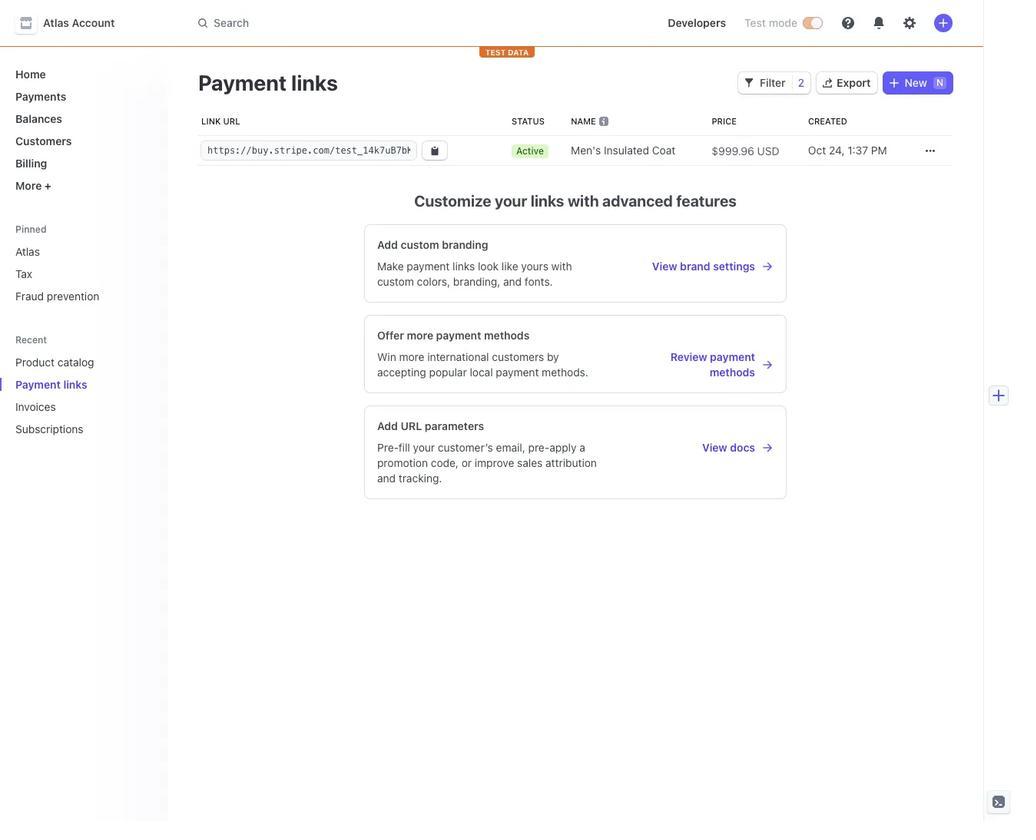 Task type: describe. For each thing, give the bounding box(es) containing it.
mode
[[769, 16, 798, 29]]

recent
[[15, 334, 47, 346]]

payment links link
[[9, 372, 134, 397]]

1 horizontal spatial your
[[495, 192, 527, 210]]

recent navigation links element
[[0, 327, 168, 442]]

review payment methods
[[671, 350, 755, 379]]

balances
[[15, 112, 62, 125]]

brand
[[680, 260, 711, 273]]

more for international
[[399, 350, 425, 364]]

offer more payment methods
[[377, 329, 530, 342]]

core navigation links element
[[9, 61, 155, 198]]

0 vertical spatial payment links
[[198, 70, 338, 95]]

24,
[[829, 144, 845, 157]]

home
[[15, 68, 46, 81]]

account
[[72, 16, 115, 29]]

customers link
[[9, 128, 155, 154]]

attribution
[[546, 457, 597, 470]]

settings image
[[904, 17, 916, 29]]

billing link
[[9, 151, 155, 176]]

payments link
[[9, 84, 155, 109]]

url for add
[[401, 420, 422, 433]]

yours
[[521, 260, 549, 273]]

promotion
[[377, 457, 428, 470]]

atlas account
[[43, 16, 115, 29]]

home link
[[9, 61, 155, 87]]

1:37
[[848, 144, 868, 157]]

product
[[15, 356, 55, 369]]

custom inside make payment links look like yours with custom colors, branding, and fonts.
[[377, 275, 414, 288]]

docs
[[730, 441, 755, 454]]

payments
[[15, 90, 66, 103]]

payment inside 'recent' element
[[15, 378, 61, 391]]

international
[[428, 350, 489, 364]]

price
[[712, 116, 737, 126]]

oct
[[808, 144, 826, 157]]

recent element
[[0, 350, 168, 442]]

customers
[[15, 134, 72, 148]]

export
[[837, 76, 871, 89]]

link url
[[201, 116, 240, 126]]

more
[[15, 179, 42, 192]]

filter
[[760, 76, 786, 89]]

customize your links with advanced features
[[414, 192, 737, 210]]

more +
[[15, 179, 51, 192]]

name
[[571, 116, 596, 126]]

$999.96 usd link
[[706, 138, 802, 163]]

customers
[[492, 350, 544, 364]]

help image
[[842, 17, 855, 29]]

svg image left new
[[890, 78, 899, 88]]

1 horizontal spatial payment
[[198, 70, 287, 95]]

new
[[905, 76, 928, 89]]

usd
[[757, 144, 780, 157]]

data
[[508, 48, 529, 57]]

svg image up customize on the left top of the page
[[430, 146, 440, 156]]

sales
[[517, 457, 543, 470]]

balances link
[[9, 106, 155, 131]]

n
[[937, 77, 944, 88]]

insulated
[[604, 144, 649, 157]]

payment links inside 'recent' element
[[15, 378, 87, 391]]

product catalog link
[[9, 350, 134, 375]]

active link
[[506, 137, 565, 164]]

2
[[798, 76, 805, 89]]

look
[[478, 260, 499, 273]]

catalog
[[58, 356, 94, 369]]

$999.96
[[712, 144, 755, 157]]

Search text field
[[189, 9, 623, 37]]

svg image right "pm"
[[926, 146, 935, 156]]

url for link
[[223, 116, 240, 126]]

methods.
[[542, 366, 589, 379]]

men's insulated coat
[[571, 144, 676, 157]]

settings
[[713, 260, 755, 273]]

notifications image
[[873, 17, 885, 29]]

links inside 'recent' element
[[63, 378, 87, 391]]

tracking.
[[399, 472, 442, 485]]

win more international customers by accepting popular local payment methods.
[[377, 350, 589, 379]]

fonts.
[[525, 275, 553, 288]]

payment inside make payment links look like yours with custom colors, branding, and fonts.
[[407, 260, 450, 273]]

pinned
[[15, 224, 47, 235]]

view for view docs
[[702, 441, 728, 454]]

win
[[377, 350, 396, 364]]

test
[[485, 48, 506, 57]]

your inside the pre-fill your customer's email, pre-apply a promotion code, or improve sales attribution and tracking.
[[413, 441, 435, 454]]

pm
[[871, 144, 887, 157]]

with inside make payment links look like yours with custom colors, branding, and fonts.
[[552, 260, 572, 273]]

payment up international
[[436, 329, 481, 342]]

accepting
[[377, 366, 426, 379]]

links inside make payment links look like yours with custom colors, branding, and fonts.
[[453, 260, 475, 273]]

view brand settings
[[652, 260, 755, 273]]

0 vertical spatial methods
[[484, 329, 530, 342]]

0 vertical spatial with
[[568, 192, 599, 210]]

payment inside review payment methods
[[710, 350, 755, 364]]

add url parameters
[[377, 420, 484, 433]]

subscriptions link
[[9, 417, 134, 442]]

pre-
[[377, 441, 399, 454]]

colors,
[[417, 275, 450, 288]]



Task type: vqa. For each thing, say whether or not it's contained in the screenshot.


Task type: locate. For each thing, give the bounding box(es) containing it.
1 horizontal spatial atlas
[[43, 16, 69, 29]]

tax
[[15, 267, 32, 281]]

and down promotion
[[377, 472, 396, 485]]

1 vertical spatial url
[[401, 420, 422, 433]]

pinned navigation links element
[[9, 217, 158, 309]]

1 horizontal spatial url
[[401, 420, 422, 433]]

1 horizontal spatial and
[[503, 275, 522, 288]]

1 vertical spatial view
[[702, 441, 728, 454]]

0 vertical spatial custom
[[401, 238, 439, 251]]

svg image
[[745, 78, 754, 88], [890, 78, 899, 88], [430, 146, 440, 156], [926, 146, 935, 156]]

0 vertical spatial payment
[[198, 70, 287, 95]]

coat
[[652, 144, 676, 157]]

payment
[[198, 70, 287, 95], [15, 378, 61, 391]]

payment links up link url
[[198, 70, 338, 95]]

Search search field
[[189, 9, 623, 37]]

1 vertical spatial with
[[552, 260, 572, 273]]

0 horizontal spatial methods
[[484, 329, 530, 342]]

more right offer
[[407, 329, 434, 342]]

0 horizontal spatial view
[[652, 260, 678, 273]]

0 vertical spatial atlas
[[43, 16, 69, 29]]

branding,
[[453, 275, 501, 288]]

1 vertical spatial add
[[377, 420, 398, 433]]

custom up the "make"
[[401, 238, 439, 251]]

0 horizontal spatial payment
[[15, 378, 61, 391]]

payment links down product catalog
[[15, 378, 87, 391]]

payment right "review"
[[710, 350, 755, 364]]

test
[[745, 16, 766, 29]]

review payment methods link
[[623, 350, 774, 380]]

0 vertical spatial view
[[652, 260, 678, 273]]

developers link
[[662, 11, 732, 35]]

offer
[[377, 329, 404, 342]]

or
[[462, 457, 472, 470]]

1 vertical spatial more
[[399, 350, 425, 364]]

methods up view docs
[[710, 366, 755, 379]]

make payment links look like yours with custom colors, branding, and fonts.
[[377, 260, 572, 288]]

code,
[[431, 457, 459, 470]]

view for view brand settings
[[652, 260, 678, 273]]

pre-fill your customer's email, pre-apply a promotion code, or improve sales attribution and tracking.
[[377, 441, 597, 485]]

invoices
[[15, 400, 56, 413]]

men's insulated coat link
[[565, 137, 706, 164]]

status
[[512, 116, 545, 126]]

search
[[214, 16, 249, 29]]

atlas down pinned
[[15, 245, 40, 258]]

tax link
[[9, 261, 155, 287]]

url up fill
[[401, 420, 422, 433]]

methods up customers
[[484, 329, 530, 342]]

payment up the "invoices"
[[15, 378, 61, 391]]

0 vertical spatial your
[[495, 192, 527, 210]]

0 horizontal spatial atlas
[[15, 245, 40, 258]]

2 add from the top
[[377, 420, 398, 433]]

atlas link
[[9, 239, 155, 264]]

0 horizontal spatial url
[[223, 116, 240, 126]]

0 horizontal spatial payment links
[[15, 378, 87, 391]]

atlas account button
[[15, 12, 130, 34]]

add
[[377, 238, 398, 251], [377, 420, 398, 433]]

url
[[223, 116, 240, 126], [401, 420, 422, 433]]

1 horizontal spatial payment links
[[198, 70, 338, 95]]

and down the like
[[503, 275, 522, 288]]

custom down the "make"
[[377, 275, 414, 288]]

atlas inside the pinned element
[[15, 245, 40, 258]]

more
[[407, 329, 434, 342], [399, 350, 425, 364]]

0 vertical spatial add
[[377, 238, 398, 251]]

1 horizontal spatial view
[[702, 441, 728, 454]]

more inside win more international customers by accepting popular local payment methods.
[[399, 350, 425, 364]]

oct 24, 1:37 pm
[[808, 144, 887, 157]]

your right fill
[[413, 441, 435, 454]]

1 vertical spatial and
[[377, 472, 396, 485]]

None text field
[[201, 141, 417, 160]]

like
[[502, 260, 518, 273]]

atlas
[[43, 16, 69, 29], [15, 245, 40, 258]]

+
[[45, 179, 51, 192]]

with right yours
[[552, 260, 572, 273]]

add up pre-
[[377, 420, 398, 433]]

atlas for atlas account
[[43, 16, 69, 29]]

fraud
[[15, 290, 44, 303]]

1 vertical spatial custom
[[377, 275, 414, 288]]

add up the "make"
[[377, 238, 398, 251]]

with
[[568, 192, 599, 210], [552, 260, 572, 273]]

apply
[[550, 441, 577, 454]]

view left "docs"
[[702, 441, 728, 454]]

billing
[[15, 157, 47, 170]]

atlas left account at the top left of the page
[[43, 16, 69, 29]]

and inside make payment links look like yours with custom colors, branding, and fonts.
[[503, 275, 522, 288]]

your
[[495, 192, 527, 210], [413, 441, 435, 454]]

your down active
[[495, 192, 527, 210]]

pinned element
[[9, 239, 155, 309]]

with down men's
[[568, 192, 599, 210]]

pre-
[[528, 441, 550, 454]]

custom
[[401, 238, 439, 251], [377, 275, 414, 288]]

popular
[[429, 366, 467, 379]]

1 horizontal spatial methods
[[710, 366, 755, 379]]

customize
[[414, 192, 492, 210]]

payment up link url
[[198, 70, 287, 95]]

email,
[[496, 441, 526, 454]]

0 vertical spatial and
[[503, 275, 522, 288]]

export button
[[817, 72, 877, 94]]

payment inside win more international customers by accepting popular local payment methods.
[[496, 366, 539, 379]]

invoices link
[[9, 394, 134, 420]]

payment down customers
[[496, 366, 539, 379]]

1 add from the top
[[377, 238, 398, 251]]

methods inside review payment methods
[[710, 366, 755, 379]]

men's
[[571, 144, 601, 157]]

more for payment
[[407, 329, 434, 342]]

0 vertical spatial more
[[407, 329, 434, 342]]

svg image left the filter
[[745, 78, 754, 88]]

$999.96 usd
[[712, 144, 780, 157]]

more up accepting
[[399, 350, 425, 364]]

link
[[201, 116, 221, 126]]

links
[[291, 70, 338, 95], [531, 192, 564, 210], [453, 260, 475, 273], [63, 378, 87, 391]]

view left brand
[[652, 260, 678, 273]]

atlas for atlas
[[15, 245, 40, 258]]

make
[[377, 260, 404, 273]]

atlas inside button
[[43, 16, 69, 29]]

product catalog
[[15, 356, 94, 369]]

0 vertical spatial url
[[223, 116, 240, 126]]

local
[[470, 366, 493, 379]]

view docs link
[[623, 440, 774, 456]]

1 vertical spatial payment links
[[15, 378, 87, 391]]

view docs
[[702, 441, 755, 454]]

parameters
[[425, 420, 484, 433]]

payment
[[407, 260, 450, 273], [436, 329, 481, 342], [710, 350, 755, 364], [496, 366, 539, 379]]

1 vertical spatial your
[[413, 441, 435, 454]]

add for add url parameters
[[377, 420, 398, 433]]

payment up colors,
[[407, 260, 450, 273]]

and
[[503, 275, 522, 288], [377, 472, 396, 485]]

active
[[516, 145, 544, 157]]

1 vertical spatial atlas
[[15, 245, 40, 258]]

view
[[652, 260, 678, 273], [702, 441, 728, 454]]

review
[[671, 350, 708, 364]]

0 horizontal spatial your
[[413, 441, 435, 454]]

fraud prevention
[[15, 290, 99, 303]]

1 vertical spatial payment
[[15, 378, 61, 391]]

add for add custom branding
[[377, 238, 398, 251]]

improve
[[475, 457, 514, 470]]

add custom branding
[[377, 238, 488, 251]]

by
[[547, 350, 559, 364]]

developers
[[668, 16, 726, 29]]

fraud prevention link
[[9, 284, 155, 309]]

1 vertical spatial methods
[[710, 366, 755, 379]]

and inside the pre-fill your customer's email, pre-apply a promotion code, or improve sales attribution and tracking.
[[377, 472, 396, 485]]

payment links
[[198, 70, 338, 95], [15, 378, 87, 391]]

customer's
[[438, 441, 493, 454]]

branding
[[442, 238, 488, 251]]

url right the link
[[223, 116, 240, 126]]

test data
[[485, 48, 529, 57]]

created
[[808, 116, 848, 126]]

features
[[677, 192, 737, 210]]

0 horizontal spatial and
[[377, 472, 396, 485]]

oct 24, 1:37 pm link
[[802, 137, 912, 164]]

advanced
[[603, 192, 673, 210]]



